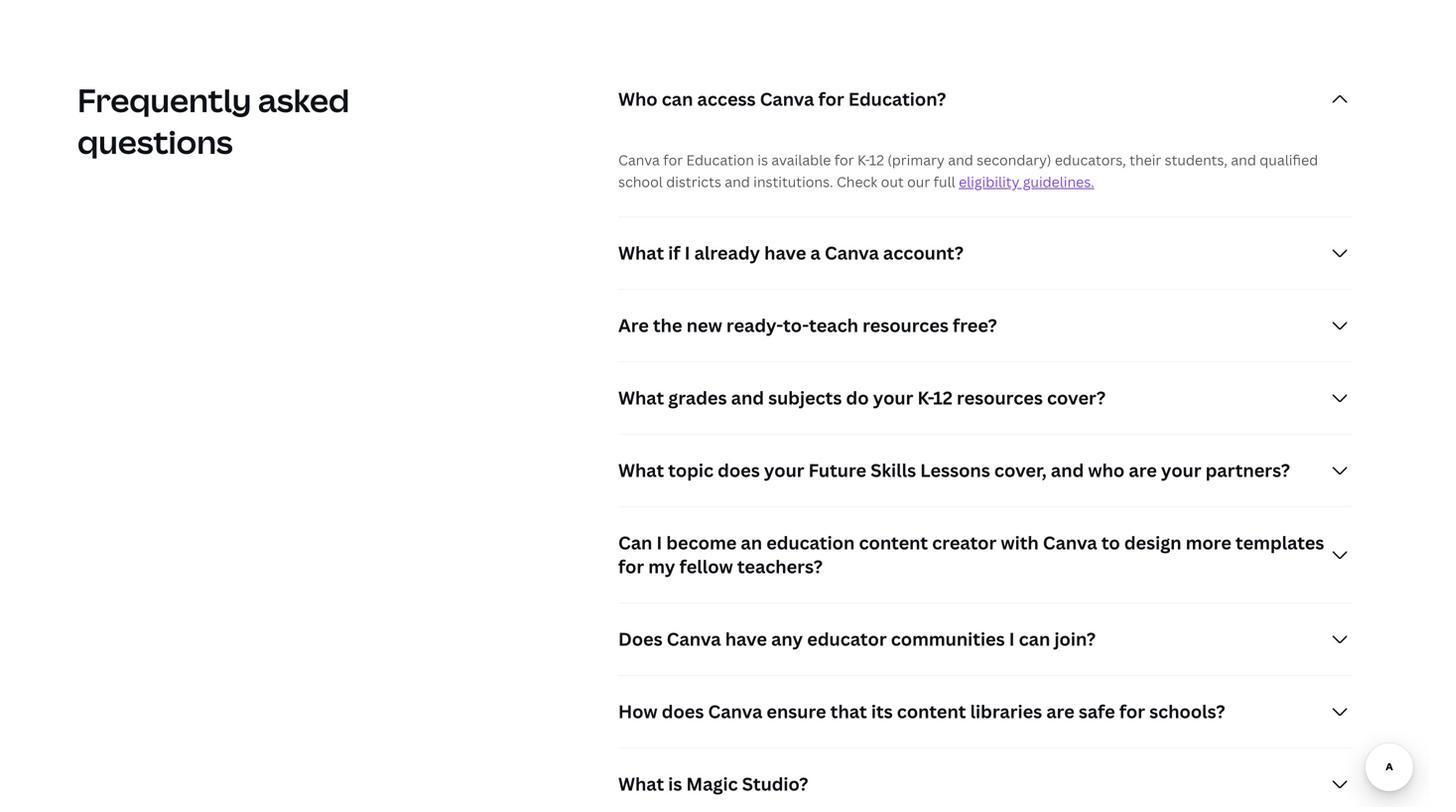 Task type: vqa. For each thing, say whether or not it's contained in the screenshot.
already
yes



Task type: locate. For each thing, give the bounding box(es) containing it.
what inside what is magic studio? "dropdown button"
[[618, 772, 664, 796]]

your left partners?
[[1161, 458, 1202, 483]]

0 vertical spatial can
[[662, 87, 693, 111]]

does inside what topic does your future skills lessons cover, and who are your partners? dropdown button
[[718, 458, 760, 483]]

0 horizontal spatial is
[[668, 772, 682, 796]]

1 horizontal spatial i
[[685, 241, 690, 265]]

1 vertical spatial content
[[897, 700, 966, 724]]

and up full at the right top of the page
[[948, 151, 974, 169]]

more
[[1186, 531, 1232, 555]]

does right the how
[[662, 700, 704, 724]]

are left safe
[[1047, 700, 1075, 724]]

your inside what grades and subjects do your k-12 resources cover? dropdown button
[[873, 386, 914, 410]]

a
[[811, 241, 821, 265]]

your right "do"
[[873, 386, 914, 410]]

content
[[859, 531, 928, 555], [897, 700, 966, 724]]

for left my
[[618, 555, 644, 579]]

canva inside who can access canva for education? dropdown button
[[760, 87, 814, 111]]

does right topic
[[718, 458, 760, 483]]

i inside can i become an education content creator with canva to design more templates for my fellow teachers?
[[657, 531, 662, 555]]

are the new ready-to-teach resources free?
[[618, 313, 997, 338]]

full
[[934, 172, 956, 191]]

i
[[685, 241, 690, 265], [657, 531, 662, 555], [1009, 627, 1015, 651]]

what inside what topic does your future skills lessons cover, and who are your partners? dropdown button
[[618, 458, 664, 483]]

free?
[[953, 313, 997, 338]]

check
[[837, 172, 878, 191]]

have left any
[[725, 627, 767, 651]]

does canva have any educator communities i can join? button
[[618, 604, 1352, 675]]

0 vertical spatial are
[[1129, 458, 1157, 483]]

and
[[948, 151, 974, 169], [1231, 151, 1257, 169], [725, 172, 750, 191], [731, 386, 764, 410], [1051, 458, 1084, 483]]

your
[[873, 386, 914, 410], [764, 458, 805, 483], [1161, 458, 1202, 483]]

are
[[1129, 458, 1157, 483], [1047, 700, 1075, 724]]

libraries
[[970, 700, 1043, 724]]

1 vertical spatial resources
[[957, 386, 1043, 410]]

guidelines.
[[1023, 172, 1095, 191]]

k-
[[858, 151, 869, 169], [918, 386, 933, 410]]

0 horizontal spatial resources
[[863, 313, 949, 338]]

k- for your
[[918, 386, 933, 410]]

1 horizontal spatial are
[[1129, 458, 1157, 483]]

2 horizontal spatial i
[[1009, 627, 1015, 651]]

join?
[[1055, 627, 1096, 651]]

0 horizontal spatial are
[[1047, 700, 1075, 724]]

1 horizontal spatial is
[[758, 151, 768, 169]]

for up districts
[[663, 151, 683, 169]]

eligibility guidelines.
[[959, 172, 1095, 191]]

0 vertical spatial does
[[718, 458, 760, 483]]

1 horizontal spatial your
[[873, 386, 914, 410]]

resources left free?
[[863, 313, 949, 338]]

what left topic
[[618, 458, 664, 483]]

canva left to
[[1043, 531, 1098, 555]]

what inside the 'what if i already have a canva account?' dropdown button
[[618, 241, 664, 265]]

canva inside does canva have any educator communities i can join? dropdown button
[[667, 627, 721, 651]]

resources down are the new ready-to-teach resources free? dropdown button
[[957, 386, 1043, 410]]

education?
[[849, 87, 946, 111]]

0 horizontal spatial can
[[662, 87, 693, 111]]

districts
[[666, 172, 722, 191]]

content right its
[[897, 700, 966, 724]]

for right safe
[[1120, 700, 1146, 724]]

canva right does
[[667, 627, 721, 651]]

is up institutions.
[[758, 151, 768, 169]]

what inside what grades and subjects do your k-12 resources cover? dropdown button
[[618, 386, 664, 410]]

become
[[666, 531, 737, 555]]

what
[[618, 241, 664, 265], [618, 386, 664, 410], [618, 458, 664, 483], [618, 772, 664, 796]]

is
[[758, 151, 768, 169], [668, 772, 682, 796]]

0 horizontal spatial i
[[657, 531, 662, 555]]

for inside can i become an education content creator with canva to design more templates for my fellow teachers?
[[618, 555, 644, 579]]

i right if
[[685, 241, 690, 265]]

canva left ensure in the bottom right of the page
[[708, 700, 763, 724]]

eligibility guidelines. link
[[959, 172, 1095, 191]]

12 up what topic does your future skills lessons cover, and who are your partners?
[[933, 386, 953, 410]]

partners?
[[1206, 458, 1291, 483]]

1 vertical spatial is
[[668, 772, 682, 796]]

can right who on the top left of page
[[662, 87, 693, 111]]

1 what from the top
[[618, 241, 664, 265]]

1 vertical spatial i
[[657, 531, 662, 555]]

canva inside the 'what if i already have a canva account?' dropdown button
[[825, 241, 879, 265]]

1 horizontal spatial resources
[[957, 386, 1043, 410]]

1 vertical spatial k-
[[918, 386, 933, 410]]

what if i already have a canva account?
[[618, 241, 964, 265]]

i left the join?
[[1009, 627, 1015, 651]]

and left the who
[[1051, 458, 1084, 483]]

who
[[1088, 458, 1125, 483]]

content left the creator
[[859, 531, 928, 555]]

school
[[618, 172, 663, 191]]

is left magic
[[668, 772, 682, 796]]

can
[[662, 87, 693, 111], [1019, 627, 1051, 651]]

what topic does your future skills lessons cover, and who are your partners?
[[618, 458, 1291, 483]]

k- right "do"
[[918, 386, 933, 410]]

0 vertical spatial content
[[859, 531, 928, 555]]

k- up check on the top
[[858, 151, 869, 169]]

k- inside what grades and subjects do your k-12 resources cover? dropdown button
[[918, 386, 933, 410]]

out
[[881, 172, 904, 191]]

12 inside canva for education is available for k-12 (primary and secondary) educators, their students, and qualified school districts and institutions. check out our full
[[869, 151, 884, 169]]

12
[[869, 151, 884, 169], [933, 386, 953, 410]]

0 horizontal spatial 12
[[869, 151, 884, 169]]

1 vertical spatial are
[[1047, 700, 1075, 724]]

0 vertical spatial is
[[758, 151, 768, 169]]

who can access canva for education? button
[[618, 64, 1352, 135]]

canva inside can i become an education content creator with canva to design more templates for my fellow teachers?
[[1043, 531, 1098, 555]]

what is magic studio? button
[[618, 749, 1352, 807]]

secondary)
[[977, 151, 1052, 169]]

4 what from the top
[[618, 772, 664, 796]]

already
[[694, 241, 760, 265]]

have
[[765, 241, 806, 265], [725, 627, 767, 651]]

cover,
[[995, 458, 1047, 483]]

1 vertical spatial 12
[[933, 386, 953, 410]]

1 vertical spatial can
[[1019, 627, 1051, 651]]

i right the can
[[657, 531, 662, 555]]

1 horizontal spatial does
[[718, 458, 760, 483]]

and inside what topic does your future skills lessons cover, and who are your partners? dropdown button
[[1051, 458, 1084, 483]]

what left magic
[[618, 772, 664, 796]]

what for what grades and subjects do your k-12 resources cover?
[[618, 386, 664, 410]]

2 vertical spatial i
[[1009, 627, 1015, 651]]

1 horizontal spatial k-
[[918, 386, 933, 410]]

resources inside what grades and subjects do your k-12 resources cover? dropdown button
[[957, 386, 1043, 410]]

what left grades
[[618, 386, 664, 410]]

is inside "dropdown button"
[[668, 772, 682, 796]]

12 for (primary
[[869, 151, 884, 169]]

3 what from the top
[[618, 458, 664, 483]]

1 horizontal spatial 12
[[933, 386, 953, 410]]

your left 'future'
[[764, 458, 805, 483]]

account?
[[883, 241, 964, 265]]

2 what from the top
[[618, 386, 664, 410]]

what left if
[[618, 241, 664, 265]]

0 vertical spatial k-
[[858, 151, 869, 169]]

k- inside canva for education is available for k-12 (primary and secondary) educators, their students, and qualified school districts and institutions. check out our full
[[858, 151, 869, 169]]

canva
[[760, 87, 814, 111], [618, 151, 660, 169], [825, 241, 879, 265], [1043, 531, 1098, 555], [667, 627, 721, 651], [708, 700, 763, 724]]

how does canva ensure that its content libraries are safe for schools?
[[618, 700, 1226, 724]]

1 vertical spatial does
[[662, 700, 704, 724]]

canva up school on the left top
[[618, 151, 660, 169]]

0 horizontal spatial your
[[764, 458, 805, 483]]

does
[[718, 458, 760, 483], [662, 700, 704, 724]]

qualified
[[1260, 151, 1319, 169]]

and right grades
[[731, 386, 764, 410]]

canva right access
[[760, 87, 814, 111]]

can left the join?
[[1019, 627, 1051, 651]]

0 horizontal spatial does
[[662, 700, 704, 724]]

do
[[846, 386, 869, 410]]

12 inside what grades and subjects do your k-12 resources cover? dropdown button
[[933, 386, 953, 410]]

its
[[871, 700, 893, 724]]

content inside can i become an education content creator with canva to design more templates for my fellow teachers?
[[859, 531, 928, 555]]

canva inside canva for education is available for k-12 (primary and secondary) educators, their students, and qualified school districts and institutions. check out our full
[[618, 151, 660, 169]]

and down education
[[725, 172, 750, 191]]

resources
[[863, 313, 949, 338], [957, 386, 1043, 410]]

lessons
[[920, 458, 990, 483]]

resources inside are the new ready-to-teach resources free? dropdown button
[[863, 313, 949, 338]]

have left "a"
[[765, 241, 806, 265]]

0 horizontal spatial k-
[[858, 151, 869, 169]]

does
[[618, 627, 663, 651]]

education
[[686, 151, 754, 169]]

12 up out
[[869, 151, 884, 169]]

0 vertical spatial resources
[[863, 313, 949, 338]]

0 vertical spatial 12
[[869, 151, 884, 169]]

are right the who
[[1129, 458, 1157, 483]]

canva right "a"
[[825, 241, 879, 265]]

fellow
[[680, 555, 733, 579]]

if
[[668, 241, 681, 265]]



Task type: describe. For each thing, give the bounding box(es) containing it.
what topic does your future skills lessons cover, and who are your partners? button
[[618, 435, 1352, 506]]

their
[[1130, 151, 1162, 169]]

for up check on the top
[[835, 151, 854, 169]]

frequently
[[77, 79, 252, 122]]

studio?
[[742, 772, 809, 796]]

what for what if i already have a canva account?
[[618, 241, 664, 265]]

available
[[772, 151, 831, 169]]

topic
[[668, 458, 714, 483]]

for left education?
[[819, 87, 845, 111]]

are
[[618, 313, 649, 338]]

can i become an education content creator with canva to design more templates for my fellow teachers?
[[618, 531, 1325, 579]]

an
[[741, 531, 762, 555]]

to
[[1102, 531, 1120, 555]]

my
[[649, 555, 676, 579]]

1 vertical spatial have
[[725, 627, 767, 651]]

that
[[831, 700, 867, 724]]

asked
[[258, 79, 350, 122]]

educator
[[807, 627, 887, 651]]

12 for resources
[[933, 386, 953, 410]]

education
[[767, 531, 855, 555]]

grades
[[668, 386, 727, 410]]

institutions.
[[754, 172, 833, 191]]

and inside what grades and subjects do your k-12 resources cover? dropdown button
[[731, 386, 764, 410]]

design
[[1125, 531, 1182, 555]]

canva inside the how does canva ensure that its content libraries are safe for schools? dropdown button
[[708, 700, 763, 724]]

ensure
[[767, 700, 827, 724]]

with
[[1001, 531, 1039, 555]]

our
[[907, 172, 930, 191]]

0 vertical spatial have
[[765, 241, 806, 265]]

communities
[[891, 627, 1005, 651]]

educators,
[[1055, 151, 1127, 169]]

what for what topic does your future skills lessons cover, and who are your partners?
[[618, 458, 664, 483]]

can i become an education content creator with canva to design more templates for my fellow teachers? button
[[618, 507, 1352, 603]]

what grades and subjects do your k-12 resources cover? button
[[618, 362, 1352, 434]]

does inside the how does canva ensure that its content libraries are safe for schools? dropdown button
[[662, 700, 704, 724]]

2 horizontal spatial your
[[1161, 458, 1202, 483]]

future
[[809, 458, 867, 483]]

how
[[618, 700, 658, 724]]

cover?
[[1047, 386, 1106, 410]]

can
[[618, 531, 653, 555]]

what if i already have a canva account? button
[[618, 218, 1352, 289]]

what grades and subjects do your k-12 resources cover?
[[618, 386, 1106, 410]]

are the new ready-to-teach resources free? button
[[618, 290, 1352, 361]]

what for what is magic studio?
[[618, 772, 664, 796]]

does canva have any educator communities i can join?
[[618, 627, 1096, 651]]

are inside what topic does your future skills lessons cover, and who are your partners? dropdown button
[[1129, 458, 1157, 483]]

ready-
[[727, 313, 783, 338]]

and left qualified
[[1231, 151, 1257, 169]]

what is magic studio?
[[618, 772, 809, 796]]

is inside canva for education is available for k-12 (primary and secondary) educators, their students, and qualified school districts and institutions. check out our full
[[758, 151, 768, 169]]

safe
[[1079, 700, 1116, 724]]

who
[[618, 87, 658, 111]]

magic
[[686, 772, 738, 796]]

the
[[653, 313, 683, 338]]

k- for for
[[858, 151, 869, 169]]

questions
[[77, 120, 233, 163]]

skills
[[871, 458, 916, 483]]

are inside the how does canva ensure that its content libraries are safe for schools? dropdown button
[[1047, 700, 1075, 724]]

canva for education is available for k-12 (primary and secondary) educators, their students, and qualified school districts and institutions. check out our full
[[618, 151, 1319, 191]]

how does canva ensure that its content libraries are safe for schools? button
[[618, 676, 1352, 748]]

creator
[[932, 531, 997, 555]]

subjects
[[768, 386, 842, 410]]

(primary
[[888, 151, 945, 169]]

any
[[771, 627, 803, 651]]

schools?
[[1150, 700, 1226, 724]]

teach
[[809, 313, 859, 338]]

who can access canva for education?
[[618, 87, 946, 111]]

frequently asked questions
[[77, 79, 350, 163]]

eligibility
[[959, 172, 1020, 191]]

students,
[[1165, 151, 1228, 169]]

to-
[[783, 313, 809, 338]]

teachers?
[[737, 555, 823, 579]]

1 horizontal spatial can
[[1019, 627, 1051, 651]]

0 vertical spatial i
[[685, 241, 690, 265]]

templates
[[1236, 531, 1325, 555]]

new
[[687, 313, 722, 338]]

access
[[697, 87, 756, 111]]



